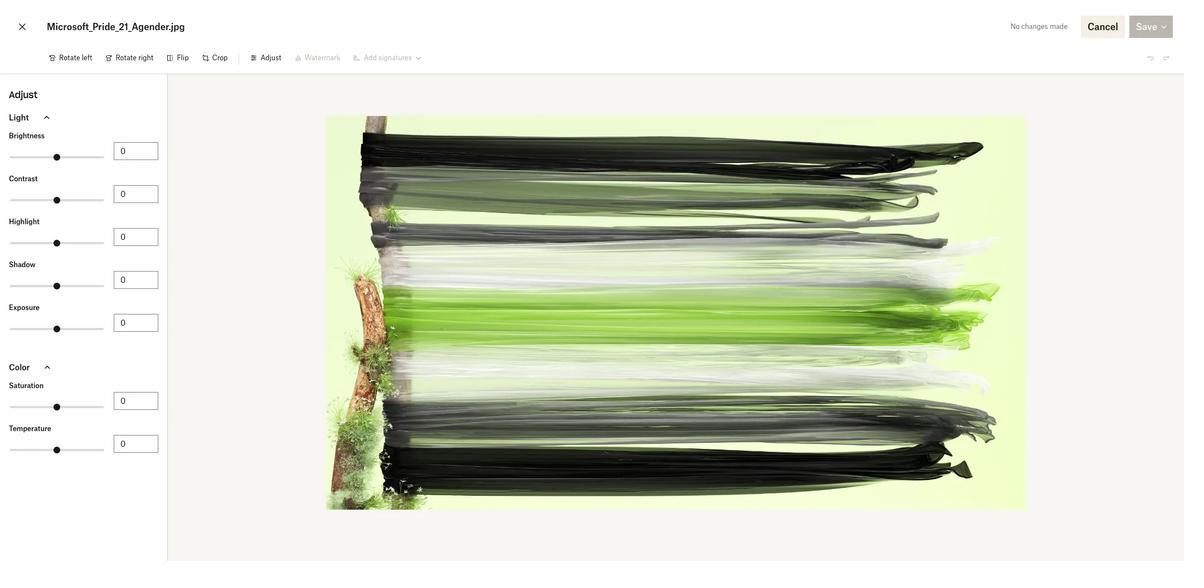 Task type: locate. For each thing, give the bounding box(es) containing it.
temperature
[[9, 424, 51, 433]]

left
[[82, 54, 92, 62]]

rotate left
[[59, 54, 92, 62]]

None field
[[0, 0, 86, 12]]

0 vertical spatial adjust
[[261, 54, 281, 62]]

1 vertical spatial adjust
[[9, 89, 37, 100]]

highlight
[[9, 218, 40, 226]]

adjust button
[[244, 49, 288, 67]]

shadow
[[9, 260, 36, 269]]

cancel
[[1088, 21, 1119, 32]]

Saturation number field
[[120, 395, 152, 407]]

adjust
[[261, 54, 281, 62], [9, 89, 37, 100]]

no changes made
[[1011, 22, 1068, 31]]

flip button
[[160, 49, 195, 67]]

microsoft_pride_21_agender.jpg
[[47, 21, 185, 32]]

2 rotate from the left
[[116, 54, 137, 62]]

rotate right button
[[99, 49, 160, 67]]

Brightness range field
[[10, 156, 104, 158]]

changes
[[1022, 22, 1048, 31]]

rotate left left
[[59, 54, 80, 62]]

Temperature range field
[[10, 449, 104, 451]]

1 horizontal spatial rotate
[[116, 54, 137, 62]]

1 rotate from the left
[[59, 54, 80, 62]]

made
[[1050, 22, 1068, 31]]

rotate inside button
[[116, 54, 137, 62]]

rotate left right
[[116, 54, 137, 62]]

adjust inside button
[[261, 54, 281, 62]]

0 horizontal spatial adjust
[[9, 89, 37, 100]]

Highlight range field
[[10, 242, 104, 244]]

adjust up light
[[9, 89, 37, 100]]

color
[[9, 362, 30, 372]]

0 horizontal spatial rotate
[[59, 54, 80, 62]]

no
[[1011, 22, 1020, 31]]

crop
[[212, 54, 228, 62]]

color button
[[0, 354, 167, 380]]

Contrast range field
[[10, 199, 104, 201]]

exposure
[[9, 303, 40, 312]]

brightness
[[9, 132, 45, 140]]

adjust right crop on the top left of page
[[261, 54, 281, 62]]

1 horizontal spatial adjust
[[261, 54, 281, 62]]

close image
[[16, 18, 29, 36]]

rotate for rotate left
[[59, 54, 80, 62]]

rotate inside "button"
[[59, 54, 80, 62]]

rotate
[[59, 54, 80, 62], [116, 54, 137, 62]]

Exposure range field
[[10, 328, 104, 330]]



Task type: vqa. For each thing, say whether or not it's contained in the screenshot.
No changes made
yes



Task type: describe. For each thing, give the bounding box(es) containing it.
Saturation range field
[[10, 406, 104, 408]]

Exposure number field
[[120, 317, 152, 329]]

cancel button
[[1082, 16, 1125, 38]]

rotate right
[[116, 54, 153, 62]]

Shadow range field
[[10, 285, 104, 287]]

flip
[[177, 54, 189, 62]]

right
[[138, 54, 153, 62]]

light button
[[0, 104, 167, 131]]

rotate left button
[[42, 49, 99, 67]]

rotate for rotate right
[[116, 54, 137, 62]]

crop button
[[195, 49, 234, 67]]

Contrast number field
[[120, 188, 152, 200]]

contrast
[[9, 175, 38, 183]]

Highlight number field
[[120, 231, 152, 243]]

saturation
[[9, 382, 44, 390]]

Brightness number field
[[120, 145, 152, 157]]

Temperature number field
[[120, 438, 152, 450]]

light
[[9, 112, 29, 122]]

Shadow number field
[[120, 274, 152, 286]]



